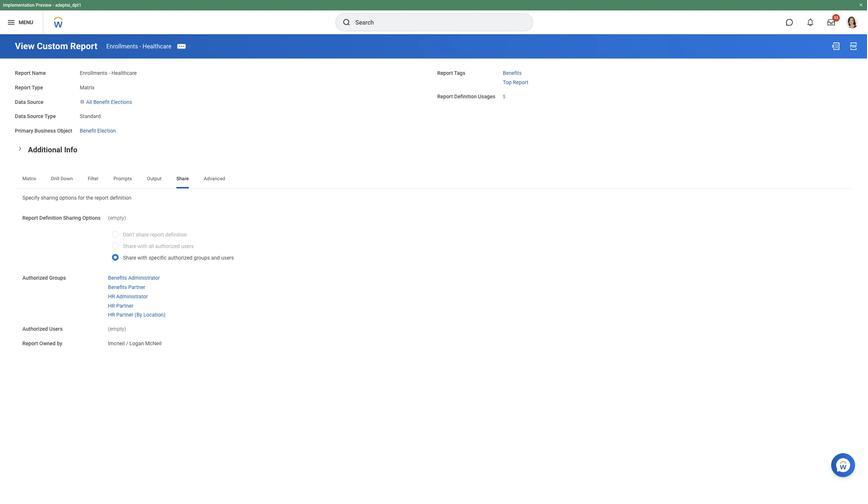 Task type: vqa. For each thing, say whether or not it's contained in the screenshot.
to
no



Task type: locate. For each thing, give the bounding box(es) containing it.
specify
[[22, 195, 39, 201]]

1 vertical spatial benefit
[[80, 128, 96, 134]]

report up share with all authorized users
[[150, 232, 164, 238]]

primary business object
[[15, 128, 72, 134]]

report up data source
[[15, 85, 31, 91]]

0 horizontal spatial -
[[53, 3, 54, 8]]

0 vertical spatial share
[[176, 176, 189, 182]]

report for report definition sharing options
[[22, 215, 38, 221]]

tab list
[[15, 171, 852, 189]]

authorized up report owned by
[[22, 326, 48, 332]]

report for report type
[[15, 85, 31, 91]]

0 vertical spatial items selected list
[[503, 69, 540, 86]]

usages
[[478, 93, 495, 99]]

partner inside benefits partner link
[[128, 285, 145, 291]]

0 horizontal spatial definition
[[110, 195, 131, 201]]

2 vertical spatial hr
[[108, 312, 115, 318]]

0 vertical spatial hr
[[108, 294, 115, 300]]

with left specific
[[137, 255, 147, 261]]

definition
[[110, 195, 131, 201], [165, 232, 187, 238]]

users right and
[[221, 255, 234, 261]]

matrix up 'all'
[[80, 85, 94, 91]]

0 horizontal spatial matrix
[[22, 176, 36, 182]]

0 vertical spatial matrix
[[80, 85, 94, 91]]

users up share with specific authorized groups and users
[[181, 244, 194, 250]]

partner inside hr partner (by location) link
[[116, 312, 133, 318]]

with left all
[[137, 244, 147, 250]]

menu
[[19, 19, 33, 25]]

administrator
[[128, 275, 160, 281], [116, 294, 148, 300]]

items selected list
[[503, 69, 540, 86], [108, 274, 177, 319]]

1 vertical spatial benefits
[[108, 275, 127, 281]]

0 vertical spatial administrator
[[128, 275, 160, 281]]

partner inside hr partner link
[[116, 303, 133, 309]]

1 horizontal spatial type
[[45, 114, 56, 119]]

report right "custom"
[[70, 41, 97, 51]]

0 vertical spatial authorized
[[22, 275, 48, 281]]

report up report type
[[15, 70, 31, 76]]

2 vertical spatial partner
[[116, 312, 133, 318]]

0 horizontal spatial healthcare
[[111, 70, 137, 76]]

0 vertical spatial enrollments - healthcare
[[106, 43, 171, 50]]

33 button
[[823, 14, 840, 31]]

search image
[[342, 18, 351, 27]]

report owned by
[[22, 341, 62, 347]]

definition for sharing
[[39, 215, 62, 221]]

report
[[70, 41, 97, 51], [15, 70, 31, 76], [437, 70, 453, 76], [513, 79, 528, 85], [15, 85, 31, 91], [437, 93, 453, 99], [22, 215, 38, 221], [22, 341, 38, 347]]

data
[[15, 99, 26, 105], [15, 114, 26, 119]]

3 hr from the top
[[108, 312, 115, 318]]

0 vertical spatial source
[[27, 99, 43, 105]]

benefit right 'all'
[[93, 99, 110, 105]]

top
[[503, 79, 512, 85]]

benefits up top report link
[[503, 70, 522, 76]]

authorized users
[[22, 326, 63, 332]]

down
[[61, 176, 73, 182]]

report left "tags"
[[437, 70, 453, 76]]

filter
[[88, 176, 99, 182]]

with for all
[[137, 244, 147, 250]]

partner down hr administrator
[[116, 303, 133, 309]]

type down name
[[32, 85, 43, 91]]

custom
[[37, 41, 68, 51]]

implementation
[[3, 3, 35, 8]]

advanced
[[204, 176, 225, 182]]

33
[[834, 16, 838, 20]]

menu banner
[[0, 0, 867, 34]]

benefit
[[93, 99, 110, 105], [80, 128, 96, 134]]

- for enrollments - healthcare link
[[139, 43, 141, 50]]

authorized left groups
[[168, 255, 192, 261]]

owned
[[39, 341, 56, 347]]

(empty) up don't
[[108, 215, 126, 221]]

groups
[[49, 275, 66, 281]]

administrator up benefits partner link
[[128, 275, 160, 281]]

1 horizontal spatial -
[[109, 70, 110, 76]]

authorized left groups
[[22, 275, 48, 281]]

data for data source
[[15, 99, 26, 105]]

2 with from the top
[[137, 255, 147, 261]]

data for data source type
[[15, 114, 26, 119]]

- for report name element
[[109, 70, 110, 76]]

benefits
[[503, 70, 522, 76], [108, 275, 127, 281], [108, 285, 127, 291]]

items selected list containing benefits administrator
[[108, 274, 177, 319]]

5 button
[[503, 94, 506, 100]]

definition
[[454, 93, 477, 99], [39, 215, 62, 221]]

data source
[[15, 99, 43, 105]]

partner down hr partner at bottom
[[116, 312, 133, 318]]

report down report tags
[[437, 93, 453, 99]]

data source type element
[[80, 109, 101, 120]]

prompts
[[113, 176, 132, 182]]

share right output
[[176, 176, 189, 182]]

tab list containing matrix
[[15, 171, 852, 189]]

1 data from the top
[[15, 99, 26, 105]]

administrator down benefits partner
[[116, 294, 148, 300]]

type up business
[[45, 114, 56, 119]]

1 vertical spatial definition
[[39, 215, 62, 221]]

enrollments - healthcare for report name element
[[80, 70, 137, 76]]

benefits for benefits partner
[[108, 285, 127, 291]]

matrix
[[80, 85, 94, 91], [22, 176, 36, 182]]

inbox large image
[[827, 19, 835, 26]]

1 vertical spatial items selected list
[[108, 274, 177, 319]]

hr partner (by location) link
[[108, 311, 165, 318]]

0 horizontal spatial definition
[[39, 215, 62, 221]]

1 vertical spatial data
[[15, 114, 26, 119]]

healthcare inside report name element
[[111, 70, 137, 76]]

1 source from the top
[[27, 99, 43, 105]]

profile logan mcneil image
[[846, 16, 858, 30]]

data up primary
[[15, 114, 26, 119]]

report right 'the'
[[95, 195, 109, 201]]

enrollments inside report name element
[[80, 70, 107, 76]]

0 vertical spatial with
[[137, 244, 147, 250]]

0 vertical spatial definition
[[454, 93, 477, 99]]

matrix up the specify
[[22, 176, 36, 182]]

view printable version (pdf) image
[[849, 42, 858, 51]]

0 horizontal spatial items selected list
[[108, 274, 177, 319]]

2 data from the top
[[15, 114, 26, 119]]

partner down "benefits administrator"
[[128, 285, 145, 291]]

groups
[[194, 255, 210, 261]]

authorized for all
[[155, 244, 180, 250]]

hr partner link
[[108, 302, 133, 309]]

1 vertical spatial -
[[139, 43, 141, 50]]

0 vertical spatial healthcare
[[143, 43, 171, 50]]

authorized up specific
[[155, 244, 180, 250]]

1 horizontal spatial users
[[221, 255, 234, 261]]

sharing
[[41, 195, 58, 201]]

hr down hr partner at bottom
[[108, 312, 115, 318]]

2 (empty) from the top
[[108, 326, 126, 332]]

benefits up hr administrator link
[[108, 285, 127, 291]]

export to excel image
[[831, 42, 840, 51]]

tags
[[454, 70, 465, 76]]

1 authorized from the top
[[22, 275, 48, 281]]

report left owned
[[22, 341, 38, 347]]

1 horizontal spatial report
[[150, 232, 164, 238]]

0 vertical spatial data
[[15, 99, 26, 105]]

share up "benefits administrator" link
[[123, 255, 136, 261]]

benefits administrator link
[[108, 274, 160, 281]]

administrator for hr administrator
[[116, 294, 148, 300]]

source for data source type
[[27, 114, 43, 119]]

authorized for authorized users
[[22, 326, 48, 332]]

1 vertical spatial authorized
[[22, 326, 48, 332]]

authorized
[[22, 275, 48, 281], [22, 326, 48, 332]]

0 vertical spatial authorized
[[155, 244, 180, 250]]

hr
[[108, 294, 115, 300], [108, 303, 115, 309], [108, 312, 115, 318]]

and
[[211, 255, 220, 261]]

enrollments up report name element
[[106, 43, 138, 50]]

0 vertical spatial benefit
[[93, 99, 110, 105]]

0 vertical spatial partner
[[128, 285, 145, 291]]

1 vertical spatial share
[[123, 244, 136, 250]]

users
[[181, 244, 194, 250], [221, 255, 234, 261]]

1 vertical spatial matrix
[[22, 176, 36, 182]]

1 vertical spatial users
[[221, 255, 234, 261]]

1 vertical spatial enrollments
[[80, 70, 107, 76]]

lmcneil
[[108, 341, 125, 347]]

- inside report name element
[[109, 70, 110, 76]]

mcneil
[[145, 341, 162, 347]]

report down benefits link
[[513, 79, 528, 85]]

1 horizontal spatial definition
[[165, 232, 187, 238]]

0 vertical spatial definition
[[110, 195, 131, 201]]

authorized for authorized groups
[[22, 275, 48, 281]]

hr down hr administrator
[[108, 303, 115, 309]]

source
[[27, 99, 43, 105], [27, 114, 43, 119]]

enrollments - healthcare
[[106, 43, 171, 50], [80, 70, 137, 76]]

(empty) for report definition sharing options
[[108, 215, 126, 221]]

share with specific authorized groups and users
[[123, 255, 234, 261]]

1 horizontal spatial items selected list
[[503, 69, 540, 86]]

report tags
[[437, 70, 465, 76]]

type
[[32, 85, 43, 91], [45, 114, 56, 119]]

items selected list containing benefits
[[503, 69, 540, 86]]

-
[[53, 3, 54, 8], [139, 43, 141, 50], [109, 70, 110, 76]]

2 vertical spatial -
[[109, 70, 110, 76]]

1 horizontal spatial healthcare
[[143, 43, 171, 50]]

share down don't
[[123, 244, 136, 250]]

enrollments - healthcare for enrollments - healthcare link
[[106, 43, 171, 50]]

source down data source
[[27, 114, 43, 119]]

with for specific
[[137, 255, 147, 261]]

definition up share with all authorized users
[[165, 232, 187, 238]]

output
[[147, 176, 161, 182]]

report down the specify
[[22, 215, 38, 221]]

don't
[[123, 232, 135, 238]]

1 vertical spatial enrollments - healthcare
[[80, 70, 137, 76]]

1 vertical spatial authorized
[[168, 255, 192, 261]]

hr up hr partner link
[[108, 294, 115, 300]]

1 with from the top
[[137, 244, 147, 250]]

1 (empty) from the top
[[108, 215, 126, 221]]

with
[[137, 244, 147, 250], [137, 255, 147, 261]]

drill down
[[51, 176, 73, 182]]

notifications large image
[[807, 19, 814, 26]]

1 vertical spatial partner
[[116, 303, 133, 309]]

benefit election
[[80, 128, 116, 134]]

1 vertical spatial administrator
[[116, 294, 148, 300]]

report for report name
[[15, 70, 31, 76]]

2 authorized from the top
[[22, 326, 48, 332]]

benefits up benefits partner link
[[108, 275, 127, 281]]

1 vertical spatial hr
[[108, 303, 115, 309]]

1 vertical spatial source
[[27, 114, 43, 119]]

definition left usages
[[454, 93, 477, 99]]

1 vertical spatial (empty)
[[108, 326, 126, 332]]

healthcare
[[143, 43, 171, 50], [111, 70, 137, 76]]

enrollments up matrix element
[[80, 70, 107, 76]]

2 horizontal spatial -
[[139, 43, 141, 50]]

source up the data source type
[[27, 99, 43, 105]]

benefits for benefits link
[[503, 70, 522, 76]]

enrollments
[[106, 43, 138, 50], [80, 70, 107, 76]]

enrollments for report name element
[[80, 70, 107, 76]]

0 vertical spatial type
[[32, 85, 43, 91]]

0 vertical spatial users
[[181, 244, 194, 250]]

report
[[95, 195, 109, 201], [150, 232, 164, 238]]

0 horizontal spatial report
[[95, 195, 109, 201]]

1 vertical spatial with
[[137, 255, 147, 261]]

2 source from the top
[[27, 114, 43, 119]]

partner
[[128, 285, 145, 291], [116, 303, 133, 309], [116, 312, 133, 318]]

definition down sharing
[[39, 215, 62, 221]]

1 hr from the top
[[108, 294, 115, 300]]

specific
[[149, 255, 167, 261]]

definition down prompts on the top left
[[110, 195, 131, 201]]

hr for hr partner (by location)
[[108, 312, 115, 318]]

benefit down standard
[[80, 128, 96, 134]]

1 vertical spatial healthcare
[[111, 70, 137, 76]]

view
[[15, 41, 35, 51]]

data down report type
[[15, 99, 26, 105]]

chevron down image
[[18, 144, 23, 153]]

2 vertical spatial benefits
[[108, 285, 127, 291]]

0 vertical spatial (empty)
[[108, 215, 126, 221]]

partner for hr partner
[[116, 303, 133, 309]]

1 vertical spatial report
[[150, 232, 164, 238]]

enrollments for enrollments - healthcare link
[[106, 43, 138, 50]]

2 vertical spatial share
[[123, 255, 136, 261]]

benefits for benefits administrator
[[108, 275, 127, 281]]

1 horizontal spatial definition
[[454, 93, 477, 99]]

(empty) up lmcneil
[[108, 326, 126, 332]]

enrollments - healthcare link
[[106, 43, 171, 50]]

2 hr from the top
[[108, 303, 115, 309]]

0 vertical spatial enrollments
[[106, 43, 138, 50]]

0 vertical spatial -
[[53, 3, 54, 8]]

standard
[[80, 114, 101, 119]]

0 vertical spatial benefits
[[503, 70, 522, 76]]



Task type: describe. For each thing, give the bounding box(es) containing it.
adeptai_dpt1
[[55, 3, 81, 8]]

healthcare for report name element
[[111, 70, 137, 76]]

report definition usages
[[437, 93, 495, 99]]

election
[[97, 128, 116, 134]]

source for data source
[[27, 99, 43, 105]]

authorized for specific
[[168, 255, 192, 261]]

Search Workday  search field
[[355, 14, 517, 31]]

object
[[57, 128, 72, 134]]

0 horizontal spatial users
[[181, 244, 194, 250]]

info
[[64, 145, 77, 154]]

additional
[[28, 145, 62, 154]]

hr for hr partner
[[108, 303, 115, 309]]

lmcneil / logan mcneil element
[[108, 339, 162, 347]]

top report
[[503, 79, 528, 85]]

hr partner (by location)
[[108, 312, 165, 318]]

close environment banner image
[[859, 3, 863, 7]]

lmcneil / logan mcneil
[[108, 341, 162, 347]]

matrix inside tab list
[[22, 176, 36, 182]]

(empty) for authorized users
[[108, 326, 126, 332]]

report for report definition usages
[[437, 93, 453, 99]]

tab list inside the view custom report main content
[[15, 171, 852, 189]]

report for report owned by
[[22, 341, 38, 347]]

0 horizontal spatial type
[[32, 85, 43, 91]]

authorized groups
[[22, 275, 66, 281]]

hr for hr administrator
[[108, 294, 115, 300]]

report name element
[[80, 66, 137, 77]]

share for share with specific authorized groups and users
[[123, 255, 136, 261]]

items selected list for authorized groups
[[108, 274, 177, 319]]

by
[[57, 341, 62, 347]]

benefits link
[[503, 69, 522, 76]]

hr partner
[[108, 303, 133, 309]]

share with all authorized users
[[123, 244, 194, 250]]

location)
[[143, 312, 165, 318]]

items selected list for report tags
[[503, 69, 540, 86]]

additional info
[[28, 145, 77, 154]]

report for report tags
[[437, 70, 453, 76]]

justify image
[[7, 18, 16, 27]]

benefits administrator
[[108, 275, 160, 281]]

name
[[32, 70, 46, 76]]

share for share
[[176, 176, 189, 182]]

1 horizontal spatial matrix
[[80, 85, 94, 91]]

preview
[[36, 3, 52, 8]]

(by
[[135, 312, 142, 318]]

options
[[82, 215, 101, 221]]

the
[[86, 195, 93, 201]]

for
[[78, 195, 85, 201]]

report type
[[15, 85, 43, 91]]

1 vertical spatial type
[[45, 114, 56, 119]]

/
[[126, 341, 128, 347]]

elections
[[111, 99, 132, 105]]

top report link
[[503, 78, 528, 85]]

all benefit elections
[[86, 99, 132, 105]]

sharing
[[63, 215, 81, 221]]

data source image
[[80, 99, 85, 105]]

share
[[136, 232, 149, 238]]

share for share with all authorized users
[[123, 244, 136, 250]]

administrator for benefits administrator
[[128, 275, 160, 281]]

view custom report main content
[[0, 34, 867, 375]]

partner for benefits partner
[[128, 285, 145, 291]]

users
[[49, 326, 63, 332]]

don't share report definition
[[123, 232, 187, 238]]

data source type
[[15, 114, 56, 119]]

specify sharing options for the report definition
[[22, 195, 131, 201]]

additional info button
[[28, 145, 77, 154]]

benefits partner
[[108, 285, 145, 291]]

5
[[503, 94, 505, 99]]

drill
[[51, 176, 59, 182]]

menu button
[[0, 10, 43, 34]]

business
[[35, 128, 56, 134]]

logan
[[129, 341, 144, 347]]

report definition sharing options
[[22, 215, 101, 221]]

benefits partner link
[[108, 283, 145, 291]]

hr administrator
[[108, 294, 148, 300]]

primary
[[15, 128, 33, 134]]

options
[[59, 195, 77, 201]]

benefit election link
[[80, 126, 116, 134]]

implementation preview -   adeptai_dpt1
[[3, 3, 81, 8]]

all benefit elections link
[[86, 98, 132, 105]]

0 vertical spatial report
[[95, 195, 109, 201]]

all
[[86, 99, 92, 105]]

hr administrator link
[[108, 292, 148, 300]]

healthcare for enrollments - healthcare link
[[143, 43, 171, 50]]

- inside menu 'banner'
[[53, 3, 54, 8]]

1 vertical spatial definition
[[165, 232, 187, 238]]

all
[[149, 244, 154, 250]]

report name
[[15, 70, 46, 76]]

matrix element
[[80, 83, 94, 91]]

definition for usages
[[454, 93, 477, 99]]

partner for hr partner (by location)
[[116, 312, 133, 318]]

view custom report
[[15, 41, 97, 51]]



